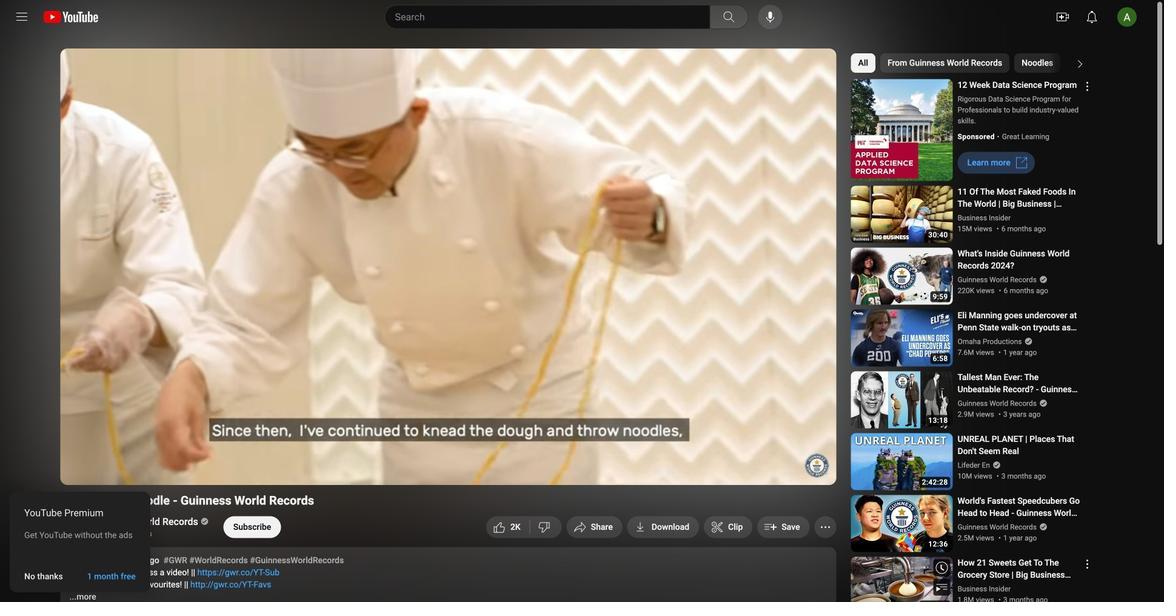 Task type: locate. For each thing, give the bounding box(es) containing it.
avatar image image
[[1118, 7, 1137, 27]]

verified image
[[990, 461, 1001, 469], [198, 517, 209, 526]]

None text field
[[968, 158, 1011, 168], [24, 572, 63, 582], [968, 158, 1011, 168], [24, 572, 63, 582]]

world's fastest speedcubers go head to head - guinness world records by guinness world records 2,547,897 views 1 year ago 12 minutes, 36 seconds element
[[958, 495, 1081, 520]]

verified image for what's inside guinness world records 2024? by guinness world records 220,048 views 6 months ago 9 minutes, 59 seconds element
[[1037, 275, 1048, 284]]

verified image down tallest man ever: the unbeatable record? - guinness world records by guinness world records 2,944,297 views 3 years ago 13 minutes, 18 seconds element
[[1037, 399, 1048, 408]]

None search field
[[363, 5, 751, 29]]

None text field
[[233, 522, 271, 532], [652, 522, 690, 532], [87, 572, 136, 582], [233, 522, 271, 532], [652, 522, 690, 532], [87, 572, 136, 582]]

verified image up 11.9 million subscribers element
[[198, 517, 209, 526]]

how 21 sweets get to the grocery store | big business marathon | business insider by business insider 1,864,471 views 3 months ago 2 hours, 44 minutes element
[[958, 557, 1081, 581]]

verified image down what's inside guinness world records 2024? by guinness world records 220,048 views 6 months ago 9 minutes, 59 seconds element
[[1037, 275, 1048, 284]]

1 horizontal spatial verified image
[[990, 461, 1001, 469]]

verified image for world's fastest speedcubers go head to head - guinness world records by guinness world records 2,547,897 views 1 year ago 12 minutes, 36 seconds element
[[1037, 523, 1048, 531]]

youtube video player element
[[60, 49, 837, 485]]

verified image down world's fastest speedcubers go head to head - guinness world records by guinness world records 2,547,897 views 1 year ago 12 minutes, 36 seconds element
[[1037, 523, 1048, 531]]

11.9 million subscribers element
[[92, 528, 207, 539]]

verified image down "unreal planet | places that don't seem real by lifeder en 10,858,949 views 3 months ago 2 hours, 42 minutes" element
[[990, 461, 1001, 469]]

Search text field
[[395, 9, 708, 25]]

6 minutes, 58 seconds element
[[933, 355, 948, 362]]

0 horizontal spatial verified image
[[198, 517, 209, 526]]

tab list
[[851, 49, 1165, 78]]

verified image for eli manning goes undercover at penn state walk-on tryouts as "chad powers" by omaha productions 7,657,272 views 1 year ago 6 minutes, 58 seconds element
[[1022, 337, 1033, 346]]

verified image
[[1037, 275, 1048, 284], [1022, 337, 1033, 346], [1037, 399, 1048, 408], [1037, 523, 1048, 531]]

verified image down eli manning goes undercover at penn state walk-on tryouts as "chad powers" by omaha productions 7,657,272 views 1 year ago 6 minutes, 58 seconds element
[[1022, 337, 1033, 346]]



Task type: vqa. For each thing, say whether or not it's contained in the screenshot.
full in the updated today view full playlist
no



Task type: describe. For each thing, give the bounding box(es) containing it.
sponsored image
[[958, 131, 1002, 142]]

verified image for tallest man ever: the unbeatable record? - guinness world records by guinness world records 2,944,297 views 3 years ago 13 minutes, 18 seconds element
[[1037, 399, 1048, 408]]

0 vertical spatial verified image
[[990, 461, 1001, 469]]

tallest man ever: the unbeatable record? - guinness world records by guinness world records 2,944,297 views 3 years ago 13 minutes, 18 seconds element
[[958, 372, 1081, 396]]

9 minutes, 59 seconds element
[[933, 293, 948, 301]]

13 minutes, 18 seconds element
[[929, 417, 948, 424]]

11 of the most faked foods in the world | big business | insider business by business insider 15,030,241 views 6 months ago 30 minutes element
[[958, 186, 1081, 210]]

seek slider slider
[[68, 447, 829, 459]]

12 minutes, 36 seconds element
[[929, 541, 948, 548]]

what's inside guinness world records 2024? by guinness world records 220,048 views 6 months ago 9 minutes, 59 seconds element
[[958, 248, 1081, 272]]

unreal planet | places that don't seem real by lifeder en 10,858,949 views 3 months ago 2 hours, 42 minutes element
[[958, 433, 1081, 458]]

autoplay is on image
[[656, 466, 678, 475]]

2 hours, 42 minutes, 28 seconds element
[[922, 479, 948, 486]]

eli manning goes undercover at penn state walk-on tryouts as "chad powers" by omaha productions 7,657,272 views 1 year ago 6 minutes, 58 seconds element
[[958, 310, 1081, 334]]

30 minutes, 40 seconds element
[[929, 231, 948, 239]]

1 vertical spatial verified image
[[198, 517, 209, 526]]



